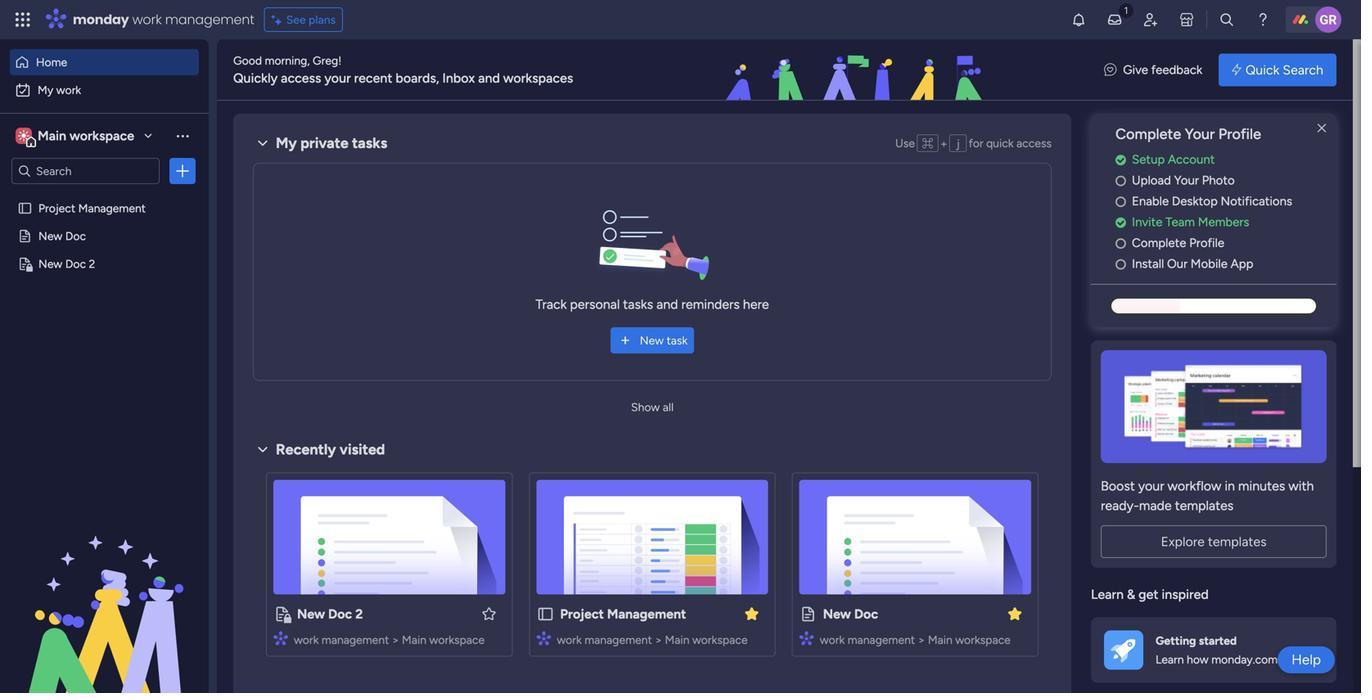 Task type: locate. For each thing, give the bounding box(es) containing it.
main for new doc
[[928, 633, 953, 647]]

work management > main workspace
[[294, 633, 485, 647], [557, 633, 748, 647], [820, 633, 1011, 647]]

lottie animation image
[[628, 39, 1088, 102], [0, 528, 209, 694]]

new doc 2 right private board image
[[38, 257, 95, 271]]

0 vertical spatial new doc 2
[[38, 257, 95, 271]]

check circle image left invite
[[1116, 216, 1127, 229]]

> for new doc 2
[[392, 633, 399, 647]]

here
[[743, 297, 769, 312]]

0 vertical spatial your
[[1185, 125, 1215, 143]]

my work
[[38, 83, 81, 97]]

tasks for personal
[[623, 297, 654, 312]]

1 remove from favorites image from the left
[[744, 606, 760, 622]]

my work link
[[10, 77, 199, 103]]

1 vertical spatial new doc
[[823, 607, 879, 622]]

work inside option
[[56, 83, 81, 97]]

project
[[38, 201, 75, 215], [560, 607, 604, 622]]

1 vertical spatial your
[[1175, 173, 1199, 188]]

templates right explore
[[1208, 534, 1267, 550]]

2 right private board icon
[[355, 607, 363, 622]]

1 vertical spatial your
[[1139, 478, 1165, 494]]

upload your photo link
[[1116, 171, 1337, 190]]

2 check circle image from the top
[[1116, 216, 1127, 229]]

1 vertical spatial new doc 2
[[297, 607, 363, 622]]

mobile
[[1191, 257, 1228, 271]]

1 check circle image from the top
[[1116, 154, 1127, 166]]

circle o image inside enable desktop notifications link
[[1116, 196, 1127, 208]]

project management
[[38, 201, 146, 215], [560, 607, 687, 622]]

my
[[38, 83, 53, 97], [276, 134, 297, 152]]

2 circle o image from the top
[[1116, 196, 1127, 208]]

workspace image
[[16, 127, 32, 145], [18, 127, 29, 145]]

use
[[896, 136, 915, 150]]

templates down workflow in the bottom of the page
[[1175, 498, 1234, 514]]

work for project management
[[557, 633, 582, 647]]

management
[[78, 201, 146, 215], [607, 607, 687, 622]]

0 vertical spatial management
[[78, 201, 146, 215]]

your down account
[[1175, 173, 1199, 188]]

1 vertical spatial lottie animation image
[[0, 528, 209, 694]]

1 horizontal spatial my
[[276, 134, 297, 152]]

0 vertical spatial complete
[[1116, 125, 1182, 143]]

0 vertical spatial project
[[38, 201, 75, 215]]

1 vertical spatial my
[[276, 134, 297, 152]]

1 horizontal spatial management
[[607, 607, 687, 622]]

home
[[36, 55, 67, 69]]

1 vertical spatial public board image
[[800, 606, 818, 624]]

project for work
[[560, 607, 604, 622]]

new doc inside quick search results list box
[[823, 607, 879, 622]]

access right quick
[[1017, 136, 1052, 150]]

2 right private board image
[[89, 257, 95, 271]]

1 vertical spatial project management
[[560, 607, 687, 622]]

my down home
[[38, 83, 53, 97]]

2 work management > main workspace from the left
[[557, 633, 748, 647]]

0 horizontal spatial new doc
[[38, 229, 86, 243]]

setup
[[1132, 152, 1165, 167]]

1 circle o image from the top
[[1116, 175, 1127, 187]]

1 horizontal spatial and
[[657, 297, 678, 312]]

0 vertical spatial circle o image
[[1116, 175, 1127, 187]]

check circle image inside invite team members link
[[1116, 216, 1127, 229]]

list box
[[0, 191, 209, 499]]

inbox
[[443, 70, 475, 86]]

enable
[[1132, 194, 1169, 209]]

2 horizontal spatial work management > main workspace
[[820, 633, 1011, 647]]

project management inside list box
[[38, 201, 146, 215]]

>
[[392, 633, 399, 647], [655, 633, 662, 647], [918, 633, 925, 647]]

my right close my private tasks image
[[276, 134, 297, 152]]

j
[[957, 137, 960, 150]]

project inside quick search results list box
[[560, 607, 604, 622]]

0 horizontal spatial project management
[[38, 201, 146, 215]]

⌘ +
[[922, 137, 948, 150]]

new task
[[640, 334, 688, 348]]

learn down getting
[[1156, 653, 1184, 667]]

1 vertical spatial 2
[[355, 607, 363, 622]]

1 workspace image from the left
[[16, 127, 32, 145]]

circle o image left upload
[[1116, 175, 1127, 187]]

quickly
[[233, 70, 278, 86]]

1 horizontal spatial lottie animation element
[[628, 39, 1088, 102]]

tasks right personal
[[623, 297, 654, 312]]

circle o image for complete
[[1116, 237, 1127, 250]]

2 for private board image
[[89, 257, 95, 271]]

boost
[[1101, 478, 1136, 494]]

0 vertical spatial your
[[325, 70, 351, 86]]

0 vertical spatial public board image
[[17, 228, 33, 244]]

public board image
[[17, 201, 33, 216], [800, 606, 818, 624]]

1 vertical spatial project
[[560, 607, 604, 622]]

invite members image
[[1143, 11, 1159, 28]]

> for new doc
[[918, 633, 925, 647]]

workspace selection element
[[16, 126, 137, 147]]

in
[[1225, 478, 1236, 494]]

profile up mobile at the right of the page
[[1190, 236, 1225, 250]]

public board image inside list box
[[17, 228, 33, 244]]

0 horizontal spatial learn
[[1091, 587, 1124, 602]]

1 horizontal spatial 2
[[355, 607, 363, 622]]

greg robinson image
[[1316, 7, 1342, 33]]

profile
[[1219, 125, 1262, 143], [1190, 236, 1225, 250]]

0 horizontal spatial lottie animation element
[[0, 528, 209, 694]]

1 vertical spatial public board image
[[537, 606, 555, 624]]

1 horizontal spatial work management > main workspace
[[557, 633, 748, 647]]

0 horizontal spatial new doc 2
[[38, 257, 95, 271]]

new task button
[[611, 328, 695, 354], [611, 328, 695, 354]]

circle o image for enable
[[1116, 196, 1127, 208]]

workspace
[[70, 128, 134, 144], [429, 633, 485, 647], [693, 633, 748, 647], [956, 633, 1011, 647]]

complete up "setup"
[[1116, 125, 1182, 143]]

0 vertical spatial project management
[[38, 201, 146, 215]]

0 vertical spatial templates
[[1175, 498, 1234, 514]]

main for project management
[[665, 633, 690, 647]]

desktop
[[1172, 194, 1218, 209]]

for quick access
[[969, 136, 1052, 150]]

check circle image for setup
[[1116, 154, 1127, 166]]

main workspace
[[38, 128, 134, 144]]

0 vertical spatial tasks
[[352, 134, 387, 152]]

1 > from the left
[[392, 633, 399, 647]]

quick search results list box
[[253, 460, 1052, 677]]

1 work management > main workspace from the left
[[294, 633, 485, 647]]

0 horizontal spatial management
[[78, 201, 146, 215]]

management for new doc
[[848, 633, 916, 647]]

your inside good morning, greg! quickly access your recent boards, inbox and workspaces
[[325, 70, 351, 86]]

1 horizontal spatial new doc 2
[[297, 607, 363, 622]]

new for private board image
[[38, 257, 62, 271]]

0 vertical spatial and
[[478, 70, 500, 86]]

monday.com
[[1212, 653, 1278, 667]]

new doc 2 right private board icon
[[297, 607, 363, 622]]

your up account
[[1185, 125, 1215, 143]]

project management inside quick search results list box
[[560, 607, 687, 622]]

option
[[0, 194, 209, 197]]

doc
[[65, 229, 86, 243], [65, 257, 86, 271], [328, 607, 352, 622], [855, 607, 879, 622]]

remove from favorites image
[[744, 606, 760, 622], [1007, 606, 1024, 622]]

circle o image
[[1116, 175, 1127, 187], [1116, 196, 1127, 208], [1116, 237, 1127, 250]]

0 horizontal spatial >
[[392, 633, 399, 647]]

3 > from the left
[[918, 633, 925, 647]]

0 horizontal spatial work management > main workspace
[[294, 633, 485, 647]]

1 vertical spatial complete
[[1132, 236, 1187, 250]]

1 horizontal spatial lottie animation image
[[628, 39, 1088, 102]]

1 vertical spatial management
[[607, 607, 687, 622]]

1 vertical spatial circle o image
[[1116, 196, 1127, 208]]

check circle image inside setup account link
[[1116, 154, 1127, 166]]

monday
[[73, 10, 129, 29]]

0 horizontal spatial project
[[38, 201, 75, 215]]

learn inside getting started learn how monday.com works
[[1156, 653, 1184, 667]]

and up new task
[[657, 297, 678, 312]]

Search in workspace field
[[34, 162, 137, 181]]

workflow
[[1168, 478, 1222, 494]]

complete profile
[[1132, 236, 1225, 250]]

0 horizontal spatial your
[[325, 70, 351, 86]]

1 horizontal spatial >
[[655, 633, 662, 647]]

main for new doc 2
[[402, 633, 427, 647]]

0 vertical spatial access
[[281, 70, 321, 86]]

access down the morning,
[[281, 70, 321, 86]]

tasks right private
[[352, 134, 387, 152]]

new doc 2
[[38, 257, 95, 271], [297, 607, 363, 622]]

your up made
[[1139, 478, 1165, 494]]

notifications image
[[1071, 11, 1087, 28]]

greg!
[[313, 54, 342, 68]]

new doc
[[38, 229, 86, 243], [823, 607, 879, 622]]

your inside boost your workflow in minutes with ready-made templates
[[1139, 478, 1165, 494]]

2 for private board icon
[[355, 607, 363, 622]]

lottie animation element
[[628, 39, 1088, 102], [0, 528, 209, 694]]

invite
[[1132, 215, 1163, 230]]

public board image right the add to favorites icon
[[537, 606, 555, 624]]

2 workspace image from the left
[[18, 127, 29, 145]]

1 horizontal spatial project management
[[560, 607, 687, 622]]

0 horizontal spatial and
[[478, 70, 500, 86]]

0 vertical spatial check circle image
[[1116, 154, 1127, 166]]

public board image for project management
[[17, 201, 33, 216]]

1 horizontal spatial access
[[1017, 136, 1052, 150]]

0 horizontal spatial tasks
[[352, 134, 387, 152]]

your for photo
[[1175, 173, 1199, 188]]

2 inside quick search results list box
[[355, 607, 363, 622]]

learn & get inspired
[[1091, 587, 1209, 602]]

1 vertical spatial templates
[[1208, 534, 1267, 550]]

2
[[89, 257, 95, 271], [355, 607, 363, 622]]

1 vertical spatial profile
[[1190, 236, 1225, 250]]

quick search button
[[1219, 54, 1337, 86]]

circle o image up circle o image
[[1116, 237, 1127, 250]]

2 remove from favorites image from the left
[[1007, 606, 1024, 622]]

1 horizontal spatial new doc
[[823, 607, 879, 622]]

new
[[38, 229, 62, 243], [38, 257, 62, 271], [640, 334, 664, 348], [297, 607, 325, 622], [823, 607, 851, 622]]

1 horizontal spatial your
[[1139, 478, 1165, 494]]

complete for complete profile
[[1132, 236, 1187, 250]]

get
[[1139, 587, 1159, 602]]

complete for complete your profile
[[1116, 125, 1182, 143]]

1 vertical spatial tasks
[[623, 297, 654, 312]]

1 horizontal spatial public board image
[[537, 606, 555, 624]]

1 horizontal spatial project
[[560, 607, 604, 622]]

main inside workspace selection element
[[38, 128, 66, 144]]

started
[[1199, 634, 1237, 648]]

management
[[165, 10, 254, 29], [322, 633, 389, 647], [585, 633, 652, 647], [848, 633, 916, 647]]

public board image for new doc
[[17, 228, 33, 244]]

your down greg! at the top
[[325, 70, 351, 86]]

1 vertical spatial check circle image
[[1116, 216, 1127, 229]]

workspace for new doc 2
[[429, 633, 485, 647]]

0 vertical spatial public board image
[[17, 201, 33, 216]]

v2 bolt switch image
[[1232, 61, 1242, 79]]

private board image
[[17, 256, 33, 272]]

0 horizontal spatial lottie animation image
[[0, 528, 209, 694]]

new doc 2 inside quick search results list box
[[297, 607, 363, 622]]

0 horizontal spatial my
[[38, 83, 53, 97]]

home option
[[10, 49, 199, 75]]

1 vertical spatial and
[[657, 297, 678, 312]]

2 horizontal spatial >
[[918, 633, 925, 647]]

access
[[281, 70, 321, 86], [1017, 136, 1052, 150]]

work management > main workspace for project management
[[557, 633, 748, 647]]

project for new
[[38, 201, 75, 215]]

0 horizontal spatial access
[[281, 70, 321, 86]]

and
[[478, 70, 500, 86], [657, 297, 678, 312]]

circle o image inside the complete profile link
[[1116, 237, 1127, 250]]

your
[[325, 70, 351, 86], [1139, 478, 1165, 494]]

install our mobile app link
[[1116, 255, 1337, 273]]

check circle image
[[1116, 154, 1127, 166], [1116, 216, 1127, 229]]

1 horizontal spatial remove from favorites image
[[1007, 606, 1024, 622]]

public board image inside quick search results list box
[[800, 606, 818, 624]]

my inside option
[[38, 83, 53, 97]]

0 horizontal spatial public board image
[[17, 228, 33, 244]]

public board image
[[17, 228, 33, 244], [537, 606, 555, 624]]

complete up the install
[[1132, 236, 1187, 250]]

learn
[[1091, 587, 1124, 602], [1156, 653, 1184, 667]]

team
[[1166, 215, 1196, 230]]

minutes
[[1239, 478, 1286, 494]]

management for project management
[[585, 633, 652, 647]]

complete
[[1116, 125, 1182, 143], [1132, 236, 1187, 250]]

and right inbox at top left
[[478, 70, 500, 86]]

public board image up private board image
[[17, 228, 33, 244]]

1 horizontal spatial public board image
[[800, 606, 818, 624]]

1 vertical spatial learn
[[1156, 653, 1184, 667]]

0 vertical spatial my
[[38, 83, 53, 97]]

⌘
[[922, 137, 934, 150]]

2 > from the left
[[655, 633, 662, 647]]

+
[[941, 137, 948, 150]]

inspired
[[1162, 587, 1209, 602]]

learn left &
[[1091, 587, 1124, 602]]

management inside quick search results list box
[[607, 607, 687, 622]]

getting started element
[[1091, 618, 1337, 683]]

workspace for project management
[[693, 633, 748, 647]]

1 horizontal spatial tasks
[[623, 297, 654, 312]]

templates
[[1175, 498, 1234, 514], [1208, 534, 1267, 550]]

circle o image inside the upload your photo link
[[1116, 175, 1127, 187]]

update feed image
[[1107, 11, 1123, 28]]

1 horizontal spatial learn
[[1156, 653, 1184, 667]]

0 horizontal spatial remove from favorites image
[[744, 606, 760, 622]]

2 inside list box
[[89, 257, 95, 271]]

0 vertical spatial 2
[[89, 257, 95, 271]]

options image
[[174, 163, 191, 179]]

monday marketplace image
[[1179, 11, 1195, 28]]

0 horizontal spatial public board image
[[17, 201, 33, 216]]

profile up setup account link
[[1219, 125, 1262, 143]]

3 work management > main workspace from the left
[[820, 633, 1011, 647]]

work
[[132, 10, 162, 29], [56, 83, 81, 97], [294, 633, 319, 647], [557, 633, 582, 647], [820, 633, 845, 647]]

3 circle o image from the top
[[1116, 237, 1127, 250]]

management inside list box
[[78, 201, 146, 215]]

circle o image left the enable at the right of page
[[1116, 196, 1127, 208]]

management for management
[[607, 607, 687, 622]]

circle o image for upload
[[1116, 175, 1127, 187]]

0 horizontal spatial 2
[[89, 257, 95, 271]]

2 vertical spatial circle o image
[[1116, 237, 1127, 250]]

check circle image left "setup"
[[1116, 154, 1127, 166]]

project inside list box
[[38, 201, 75, 215]]



Task type: vqa. For each thing, say whether or not it's contained in the screenshot.
boards, in the left of the page
yes



Task type: describe. For each thing, give the bounding box(es) containing it.
workspace inside workspace selection element
[[70, 128, 134, 144]]

1 image
[[1119, 1, 1134, 19]]

getting started learn how monday.com works
[[1156, 634, 1311, 667]]

setup account link
[[1116, 150, 1337, 169]]

management for new doc 2
[[322, 633, 389, 647]]

access inside good morning, greg! quickly access your recent boards, inbox and workspaces
[[281, 70, 321, 86]]

see plans button
[[264, 7, 343, 32]]

install our mobile app
[[1132, 257, 1254, 271]]

1 vertical spatial access
[[1017, 136, 1052, 150]]

good
[[233, 54, 262, 68]]

circle o image
[[1116, 258, 1127, 270]]

notifications
[[1221, 194, 1293, 209]]

my for my work
[[38, 83, 53, 97]]

project management for management
[[560, 607, 687, 622]]

add to favorites image
[[481, 606, 497, 622]]

and inside good morning, greg! quickly access your recent boards, inbox and workspaces
[[478, 70, 500, 86]]

see
[[286, 13, 306, 27]]

remove from favorites image for project management
[[744, 606, 760, 622]]

for
[[969, 136, 984, 150]]

photo
[[1202, 173, 1235, 188]]

show all
[[631, 400, 674, 414]]

show all button
[[625, 394, 680, 420]]

help image
[[1255, 11, 1272, 28]]

show
[[631, 400, 660, 414]]

recently visited
[[276, 441, 385, 459]]

0 vertical spatial lottie animation image
[[628, 39, 1088, 102]]

works
[[1281, 653, 1311, 667]]

home link
[[10, 49, 199, 75]]

remove from favorites image for new doc
[[1007, 606, 1024, 622]]

0 vertical spatial lottie animation element
[[628, 39, 1088, 102]]

morning,
[[265, 54, 310, 68]]

dapulse x slim image
[[1313, 119, 1332, 138]]

upload your photo
[[1132, 173, 1235, 188]]

select product image
[[15, 11, 31, 28]]

close my private tasks image
[[253, 133, 273, 153]]

enable desktop notifications link
[[1116, 192, 1337, 211]]

help button
[[1278, 647, 1335, 674]]

0 vertical spatial learn
[[1091, 587, 1124, 602]]

1 vertical spatial lottie animation element
[[0, 528, 209, 694]]

app
[[1231, 257, 1254, 271]]

your for profile
[[1185, 125, 1215, 143]]

monday work management
[[73, 10, 254, 29]]

project management for doc
[[38, 201, 146, 215]]

work management > main workspace for new doc
[[820, 633, 1011, 647]]

0 vertical spatial new doc
[[38, 229, 86, 243]]

tasks for private
[[352, 134, 387, 152]]

visited
[[340, 441, 385, 459]]

> for project management
[[655, 633, 662, 647]]

setup account
[[1132, 152, 1215, 167]]

getting
[[1156, 634, 1197, 648]]

quick
[[987, 136, 1014, 150]]

plans
[[309, 13, 336, 27]]

feedback
[[1152, 62, 1203, 77]]

list box containing project management
[[0, 191, 209, 499]]

search everything image
[[1219, 11, 1236, 28]]

help
[[1292, 652, 1322, 669]]

v2 user feedback image
[[1105, 61, 1117, 79]]

new doc 2 for private board image
[[38, 257, 95, 271]]

explore templates
[[1161, 534, 1267, 550]]

close recently visited image
[[253, 440, 273, 460]]

0 vertical spatial profile
[[1219, 125, 1262, 143]]

ready-
[[1101, 498, 1140, 514]]

private
[[301, 134, 349, 152]]

templates image image
[[1106, 350, 1322, 463]]

complete profile link
[[1116, 234, 1337, 252]]

personal
[[570, 297, 620, 312]]

templates inside button
[[1208, 534, 1267, 550]]

reminders
[[682, 297, 740, 312]]

public board image for project management
[[537, 606, 555, 624]]

my for my private tasks
[[276, 134, 297, 152]]

search
[[1283, 62, 1324, 78]]

see plans
[[286, 13, 336, 27]]

workspace for new doc
[[956, 633, 1011, 647]]

give
[[1124, 62, 1149, 77]]

our
[[1168, 257, 1188, 271]]

workspaces
[[503, 70, 573, 86]]

work for new doc 2
[[294, 633, 319, 647]]

my private tasks
[[276, 134, 387, 152]]

quick
[[1246, 62, 1280, 78]]

account
[[1168, 152, 1215, 167]]

how
[[1187, 653, 1209, 667]]

good morning, greg! quickly access your recent boards, inbox and workspaces
[[233, 54, 573, 86]]

invite team members link
[[1116, 213, 1337, 232]]

quick search
[[1246, 62, 1324, 78]]

track
[[536, 297, 567, 312]]

management for doc
[[78, 201, 146, 215]]

check circle image for invite
[[1116, 216, 1127, 229]]

templates inside boost your workflow in minutes with ready-made templates
[[1175, 498, 1234, 514]]

my work option
[[10, 77, 199, 103]]

install
[[1132, 257, 1165, 271]]

recent
[[354, 70, 393, 86]]

work management > main workspace for new doc 2
[[294, 633, 485, 647]]

track personal tasks and reminders here
[[536, 297, 769, 312]]

boost your workflow in minutes with ready-made templates
[[1101, 478, 1315, 514]]

enable desktop notifications
[[1132, 194, 1293, 209]]

new for private board icon
[[297, 607, 325, 622]]

give feedback
[[1124, 62, 1203, 77]]

work for new doc
[[820, 633, 845, 647]]

new for public board image inside quick search results list box
[[823, 607, 851, 622]]

upload
[[1132, 173, 1172, 188]]

task
[[667, 334, 688, 348]]

made
[[1140, 498, 1172, 514]]

complete your profile
[[1116, 125, 1262, 143]]

private board image
[[273, 606, 291, 624]]

all
[[663, 400, 674, 414]]

workspace options image
[[174, 128, 191, 144]]

explore
[[1161, 534, 1205, 550]]

with
[[1289, 478, 1315, 494]]

explore templates button
[[1101, 526, 1327, 558]]

public board image for new doc
[[800, 606, 818, 624]]

invite team members
[[1132, 215, 1250, 230]]

new doc 2 for private board icon
[[297, 607, 363, 622]]

boards,
[[396, 70, 439, 86]]

main workspace button
[[11, 122, 160, 150]]

members
[[1199, 215, 1250, 230]]

recently
[[276, 441, 336, 459]]



